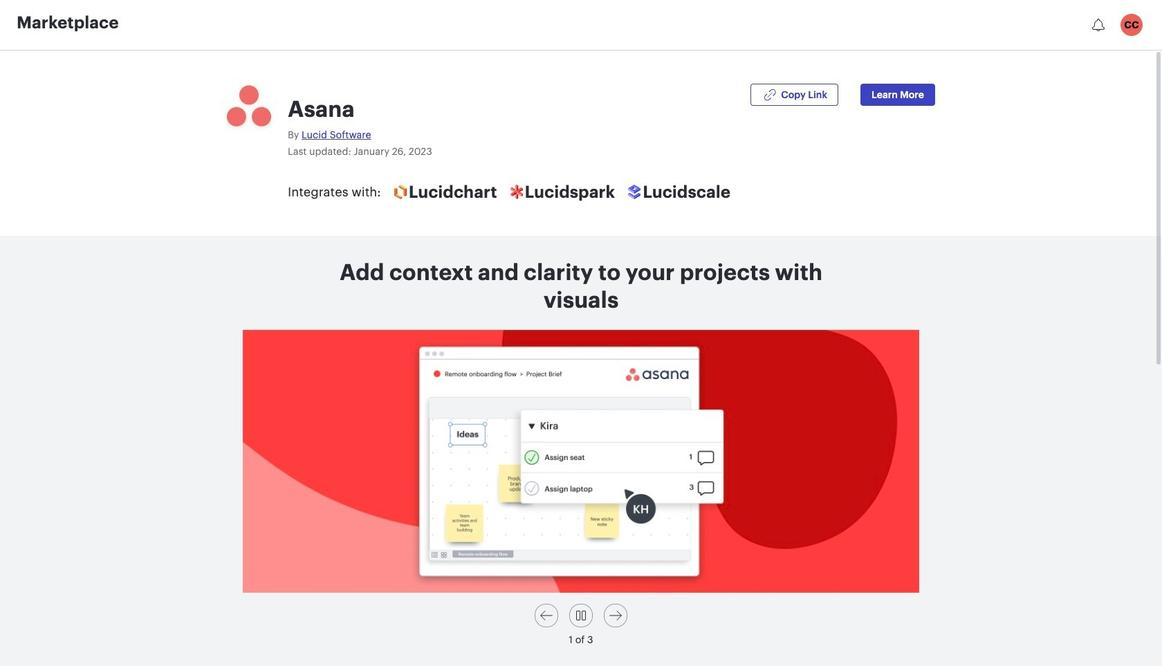Task type: vqa. For each thing, say whether or not it's contained in the screenshot.
TAB LIST
no



Task type: locate. For each thing, give the bounding box(es) containing it.
integrates with: element
[[288, 183, 381, 200]]

lucidchart element
[[409, 181, 497, 203]]

list box
[[201, 330, 962, 647]]



Task type: describe. For each thing, give the bounding box(es) containing it.
lucidspark element
[[525, 181, 615, 203]]

lucidscale element
[[643, 181, 731, 203]]

logo for asana image
[[227, 84, 271, 128]]



